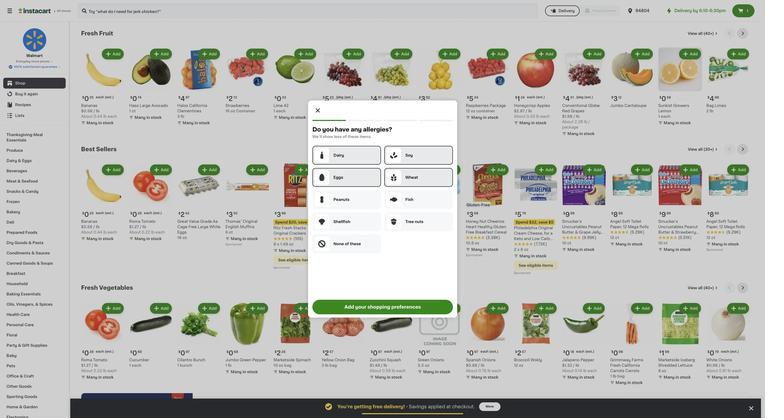 Task type: locate. For each thing, give the bounding box(es) containing it.
oz inside 'green onions 5.5 oz'
[[425, 364, 429, 368]]

dairy
[[333, 154, 344, 157], [6, 159, 17, 163]]

96 up smucker's uncrustables peanut butter & strawberry jam sandwich
[[667, 212, 671, 215]]

2 96 from the left
[[667, 212, 671, 215]]

1 $1.98 from the left
[[370, 115, 380, 118]]

$ inside $ 2 42
[[178, 212, 181, 215]]

see
[[278, 258, 286, 262], [519, 264, 526, 268]]

0 horizontal spatial x
[[277, 242, 279, 246]]

$4.51 per package (estimated) element
[[562, 94, 606, 103]]

9 for smucker's uncrustables peanut butter & grape jelly sandwich
[[565, 212, 570, 218]]

2 value from the left
[[430, 220, 440, 224]]

cantaloupe
[[625, 104, 647, 108]]

2 horizontal spatial 68
[[474, 212, 478, 215]]

1 all from the top
[[698, 32, 703, 35]]

$4.81 per package (estimated) element
[[370, 94, 414, 103]]

marketside for 2
[[274, 358, 295, 362]]

see eligible items down 2 x 8 oz
[[519, 264, 553, 268]]

lb inside 'grimmway farms fresh california carrots carrots 1 lb bag'
[[613, 375, 617, 378]]

large down 74 at the left
[[140, 104, 150, 108]]

72 for 2
[[233, 96, 237, 99]]

$1.98 up allergies?
[[370, 115, 380, 118]]

3 4 from the left
[[565, 96, 570, 102]]

1 green from the left
[[240, 358, 251, 362]]

1 uncrustables from the left
[[562, 225, 587, 229]]

18 right 22
[[334, 212, 337, 215]]

0 horizontal spatial rolls
[[640, 225, 649, 229]]

0 horizontal spatial $ 0 68
[[130, 350, 142, 357]]

1 horizontal spatial 9
[[662, 212, 666, 218]]

57 up broccoli
[[522, 351, 526, 354]]

1 vertical spatial essentials
[[21, 292, 41, 296]]

4 left 51
[[565, 96, 570, 102]]

0 horizontal spatial pepper
[[252, 358, 266, 362]]

2 sandwich from the left
[[668, 236, 686, 240]]

many in stock
[[135, 116, 162, 119], [279, 116, 306, 119], [471, 116, 499, 119], [86, 121, 114, 125], [183, 121, 210, 125], [520, 121, 547, 125], [664, 121, 691, 125], [327, 126, 354, 130], [375, 132, 402, 136], [568, 132, 595, 136], [86, 237, 114, 241], [135, 237, 162, 241], [231, 237, 258, 241], [327, 242, 354, 246], [616, 242, 643, 246], [712, 242, 739, 246], [471, 248, 499, 252], [568, 248, 595, 252], [664, 248, 691, 252], [279, 249, 306, 253], [520, 254, 547, 258], [231, 370, 258, 374], [279, 370, 306, 374], [423, 370, 450, 374], [86, 376, 114, 379], [375, 376, 402, 379], [471, 376, 499, 379], [568, 376, 595, 379], [664, 376, 691, 379], [712, 376, 739, 379], [616, 381, 643, 385]]

1 horizontal spatial mega
[[724, 225, 735, 229]]

0 horizontal spatial angel soft toilet paper, 12 mega rolls
[[610, 220, 649, 229]]

eggs inside great value grade aa cage free large white eggs 18 oz
[[177, 231, 187, 234]]

1 $ 0 68 from the left
[[130, 350, 142, 357]]

uncrustables inside smucker's uncrustables peanut butter & grape jelly sandwich
[[562, 225, 587, 229]]

original down free
[[373, 413, 388, 417]]

see eligible items button for 3
[[274, 256, 317, 265]]

0 horizontal spatial 42
[[185, 212, 189, 215]]

0 horizontal spatial $ 3 92
[[227, 212, 238, 218]]

$ 1 24 each (est.)
[[515, 96, 545, 102]]

$5.23 per package (estimated) element
[[322, 94, 365, 103]]

$ 2 28
[[275, 350, 286, 357]]

& left pasta
[[28, 241, 32, 245]]

lettuce
[[678, 364, 693, 368]]

$ inside $ 1 24 each (est.)
[[515, 96, 517, 99]]

lemon
[[658, 109, 672, 113]]

goods down prepared foods
[[15, 241, 28, 245]]

sandwich down "strawberry"
[[668, 236, 686, 240]]

1 vertical spatial items
[[542, 264, 553, 268]]

2 $ 2 57 from the left
[[515, 350, 526, 357]]

spend $32, save $5
[[516, 221, 554, 224]]

1 view from the top
[[688, 32, 697, 35]]

view all (30+) button
[[686, 144, 720, 155]]

2 save from the left
[[539, 221, 548, 224]]

1 horizontal spatial items
[[542, 264, 553, 268]]

2 10 ct from the left
[[658, 241, 668, 245]]

28 for bottom $0.28 each (estimated) element
[[89, 351, 94, 354]]

2 angel from the left
[[707, 220, 717, 224]]

oz inside the marketside spinach 10 oz bag
[[279, 364, 283, 368]]

sandwich down "grape"
[[562, 236, 581, 240]]

$0.98
[[707, 364, 718, 368]]

1 horizontal spatial $ 2 57
[[515, 350, 526, 357]]

0 horizontal spatial 28
[[89, 351, 94, 354]]

2 $ 0 97 from the left
[[419, 350, 430, 357]]

1 mega from the left
[[628, 225, 639, 229]]

value left the "grade"
[[189, 220, 199, 224]]

spend $20, save $5
[[275, 221, 313, 224]]

68 for jumbo green pepper
[[234, 351, 238, 354]]

0 vertical spatial $ 0 28
[[130, 212, 142, 218]]

2 marketside from the left
[[658, 358, 680, 362]]

butter up jam at the right bottom of page
[[658, 231, 670, 234]]

oz inside broccoli wokly 12 oz
[[519, 364, 524, 368]]

these down (7.53k) at the left bottom of the page
[[350, 242, 361, 246]]

$ 0 25 each (est.) for 2
[[82, 212, 114, 218]]

1 sandwich from the left
[[562, 236, 581, 240]]

51
[[570, 96, 574, 99]]

cucumber 1 each
[[129, 358, 149, 368]]

onions inside spanish onions $0.88 / lb about 0.76 lb each
[[482, 358, 496, 362]]

jumbo
[[610, 104, 624, 108], [225, 358, 239, 362]]

98 for 4
[[715, 96, 719, 99]]

guarantee
[[42, 65, 57, 68]]

0 horizontal spatial spend
[[275, 221, 288, 224]]

beverages
[[6, 169, 27, 173]]

uncrustables up "grape"
[[562, 225, 587, 229]]

peanut up the jelly
[[588, 225, 602, 229]]

bananas for 2
[[81, 220, 97, 224]]

92 up the 2 lb bag
[[426, 96, 430, 99]]

0 horizontal spatial carrots
[[610, 369, 624, 373]]

0 vertical spatial all
[[698, 32, 703, 35]]

1 bananas $0.58 / lb about 0.44 lb each from the top
[[81, 104, 117, 118]]

main content
[[70, 22, 761, 418]]

each inside zucchini squash $1.48 / lb about 0.59 lb each
[[396, 369, 406, 373]]

eligible down 1.48
[[287, 258, 301, 262]]

1 bananas from the top
[[81, 104, 97, 108]]

grimmway
[[610, 358, 631, 362]]

about 2.4 lb / package
[[322, 120, 364, 124]]

$ 0 97
[[178, 350, 190, 357], [419, 350, 430, 357]]

eggs up peanuts
[[333, 176, 343, 179]]

3 up jumbo cantaloupe
[[614, 96, 618, 102]]

0 horizontal spatial breakfast
[[6, 272, 25, 276]]

value for 5
[[430, 220, 440, 224]]

$ 3 92 for 2 lb bag
[[419, 96, 430, 102]]

goods inside "link"
[[19, 385, 32, 389]]

deli
[[6, 221, 14, 224]]

94804
[[636, 9, 650, 13]]

$ 3 92
[[419, 96, 430, 102], [227, 212, 238, 218]]

value inside great value purified drinking water 40 x 16.9 fl oz
[[430, 220, 440, 224]]

& left "grape"
[[575, 231, 578, 234]]

0 horizontal spatial uncrustables
[[562, 225, 587, 229]]

72 inside $ 2 72
[[233, 96, 237, 99]]

a-
[[350, 220, 355, 224]]

/pkg right 81
[[384, 96, 391, 99]]

free inside great value grade aa cage free large white eggs 18 oz
[[188, 225, 197, 229]]

0 horizontal spatial $ 0 28
[[82, 350, 94, 357]]

92 up the thomas'
[[233, 212, 238, 215]]

3
[[421, 96, 425, 102], [614, 96, 618, 102], [177, 115, 180, 118], [229, 212, 233, 218], [277, 212, 281, 218], [469, 212, 473, 218], [322, 364, 324, 368]]

0 horizontal spatial 92
[[233, 212, 238, 215]]

smucker's inside smucker's uncrustables peanut butter & strawberry jam sandwich
[[658, 220, 678, 224]]

2 horizontal spatial eggs
[[333, 176, 343, 179]]

0 vertical spatial $ 0 25 each (est.)
[[82, 96, 114, 102]]

$0.87 each (estimated) element
[[370, 348, 414, 358]]

2 (5.29k) from the left
[[727, 231, 741, 234]]

dairy inside add your shopping preferences element
[[333, 154, 344, 157]]

28 for $0.28 each (estimated) element to the right
[[138, 212, 142, 215]]

4 up bag limes 2 lb
[[710, 96, 714, 102]]

smucker's for smucker's uncrustables peanut butter & strawberry jam sandwich
[[658, 220, 678, 224]]

$ 2 57 up yellow
[[323, 350, 333, 357]]

5
[[325, 96, 329, 102], [469, 96, 473, 102], [373, 212, 377, 218], [421, 212, 425, 218], [517, 212, 522, 218]]

oz inside strawberries 16 oz container
[[231, 109, 235, 113]]

2 uncrustables from the left
[[658, 225, 684, 229]]

grimmway farms fresh california carrots carrots 1 lb bag
[[610, 358, 643, 378]]

1 vertical spatial view all (40+) button
[[686, 283, 720, 294]]

0 vertical spatial essentials
[[6, 138, 26, 142]]

2 pepper from the left
[[581, 358, 594, 362]]

$ inside $ 0 74
[[130, 96, 132, 99]]

1 vertical spatial of
[[345, 242, 349, 246]]

product group
[[81, 48, 125, 127], [129, 48, 173, 121], [177, 48, 221, 127], [225, 48, 269, 114], [274, 48, 317, 121], [322, 48, 365, 132], [370, 48, 414, 138], [418, 48, 462, 119], [466, 48, 510, 121], [514, 48, 558, 127], [562, 48, 606, 138], [610, 48, 654, 108], [658, 48, 702, 127], [707, 48, 750, 114], [81, 164, 125, 243], [129, 164, 173, 243], [177, 164, 221, 241], [225, 164, 269, 248], [274, 164, 317, 271], [322, 164, 365, 248], [370, 164, 414, 243], [418, 164, 462, 235], [466, 164, 510, 258], [514, 164, 558, 276], [562, 164, 606, 254], [610, 164, 654, 248], [658, 164, 702, 254], [707, 164, 750, 253], [81, 302, 125, 381], [129, 302, 173, 368], [177, 302, 221, 368], [225, 302, 269, 376], [274, 302, 317, 376], [322, 302, 365, 368], [370, 302, 414, 381], [418, 302, 462, 376], [466, 302, 510, 381], [514, 302, 558, 368], [562, 302, 606, 381], [610, 302, 654, 387], [658, 302, 702, 381], [707, 302, 750, 381]]

$ 2 57 for broccoli
[[515, 350, 526, 357]]

sporting goods
[[6, 395, 37, 399]]

onions inside white onions $0.98 / lb about 0.81 lb each
[[719, 358, 732, 362]]

1 view all (40+) button from the top
[[686, 28, 720, 39]]

0 horizontal spatial white
[[209, 225, 221, 229]]

cream
[[514, 232, 527, 235]]

$1.98 down red
[[562, 115, 573, 118]]

package down 2.28
[[562, 125, 578, 129]]

california inside 'grimmway farms fresh california carrots carrots 1 lb bag'
[[622, 364, 640, 368]]

$ inside $ 1 98
[[660, 351, 662, 354]]

1 horizontal spatial butter
[[658, 231, 670, 234]]

0 vertical spatial these
[[348, 135, 359, 139]]

$ 3 92 for 6 ct
[[227, 212, 238, 218]]

shop link
[[3, 78, 66, 89]]

2 (40+) from the top
[[704, 286, 714, 290]]

(40+)
[[704, 32, 714, 35], [704, 286, 714, 290]]

$ 0 25 each (est.) for 4
[[82, 96, 114, 102]]

spend for 3
[[275, 221, 288, 224]]

42 up cage
[[185, 212, 189, 215]]

marketside inside marketside iceberg shredded lettuce 8 oz
[[658, 358, 680, 362]]

1 horizontal spatial pepper
[[581, 358, 594, 362]]

each (est.) for bottom $0.28 each (estimated) element
[[96, 350, 114, 354]]

(est.) inside $ 5 23 /pkg (est.)
[[344, 96, 353, 99]]

1 horizontal spatial 28
[[138, 212, 142, 215]]

1 $ 0 25 each (est.) from the top
[[82, 96, 114, 102]]

1 $ 8 86 from the left
[[611, 212, 623, 218]]

green inside 'green onions 5.5 oz'
[[418, 358, 430, 362]]

1 angel from the left
[[610, 220, 621, 224]]

0 vertical spatial bananas $0.58 / lb about 0.44 lb each
[[81, 104, 117, 118]]

2 horizontal spatial 28
[[281, 351, 286, 354]]

butter for smucker's uncrustables peanut butter & grape jelly sandwich
[[562, 231, 574, 234]]

oz inside raspberries package 12 oz container
[[471, 109, 475, 113]]

bag right onion
[[347, 358, 355, 362]]

original up for
[[538, 226, 553, 230]]

package up any
[[348, 120, 364, 124]]

5 for $ 5 76
[[517, 212, 522, 218]]

1 vertical spatial (40+)
[[704, 286, 714, 290]]

98 inside $ 4 98
[[715, 96, 719, 99]]

apples
[[537, 104, 550, 108]]

4 for $ 4 51 /pkg (est.)
[[565, 96, 570, 102]]

oz down strawberries
[[231, 109, 235, 113]]

1 vertical spatial roma tomato $1.27 / lb about 0.22 lb each
[[81, 358, 117, 373]]

supplies
[[30, 344, 47, 348]]

of right none
[[345, 242, 349, 246]]

hass
[[129, 104, 139, 108]]

peanut inside smucker's uncrustables peanut butter & grape jelly sandwich
[[588, 225, 602, 229]]

2 view all (40+) button from the top
[[686, 283, 720, 294]]

x inside great value purified drinking water 40 x 16.9 fl oz
[[424, 231, 426, 234]]

view
[[688, 32, 697, 35], [688, 148, 697, 151], [688, 286, 697, 290]]

/pkg inside $ 5 23 /pkg (est.)
[[336, 96, 343, 99]]

2 $5 from the left
[[549, 221, 554, 224]]

1 horizontal spatial 57
[[522, 351, 526, 354]]

67
[[474, 351, 478, 354]]

2 25 from the top
[[89, 212, 94, 215]]

92 for 2 lb bag
[[426, 96, 430, 99]]

these
[[348, 135, 359, 139], [350, 242, 361, 246]]

nuts
[[415, 220, 423, 224]]

2 all from the top
[[698, 148, 703, 151]]

1 horizontal spatial package
[[370, 125, 386, 129]]

/ inside white onions $0.98 / lb about 0.81 lb each
[[719, 364, 720, 368]]

thanksgiving
[[6, 133, 32, 137]]

1 great from the left
[[177, 220, 188, 224]]

1 onions from the left
[[431, 358, 444, 362]]

1 carrots from the left
[[610, 369, 624, 373]]

23
[[330, 96, 334, 99]]

96 for smucker's uncrustables peanut butter & grape jelly sandwich
[[570, 212, 575, 215]]

original down the ritz
[[274, 232, 288, 235]]

96 up smucker's uncrustables peanut butter & grape jelly sandwich
[[570, 212, 575, 215]]

0 horizontal spatial 0.22
[[94, 369, 102, 373]]

57 for yellow
[[329, 351, 333, 354]]

0 horizontal spatial marketside
[[274, 358, 295, 362]]

more
[[486, 405, 494, 408]]

size
[[355, 220, 362, 224]]

0 vertical spatial breakfast
[[475, 231, 493, 234]]

18 inside great value grade aa cage free large white eggs 18 oz
[[177, 236, 182, 240]]

2 57 from the left
[[522, 351, 526, 354]]

sporting goods link
[[3, 392, 66, 402]]

essentials inside thanksgiving meal essentials
[[6, 138, 26, 142]]

see eligible items down 1.48
[[278, 258, 313, 262]]

0 horizontal spatial 96
[[570, 212, 575, 215]]

5.5
[[418, 364, 424, 368]]

0.44
[[94, 115, 102, 118], [94, 231, 102, 234]]

2 /pkg from the left
[[384, 96, 391, 99]]

$ 0 97 up cilantro
[[178, 350, 190, 357]]

$1.48
[[370, 364, 380, 368]]

25 for 4
[[89, 96, 94, 99]]

2 view from the top
[[688, 148, 697, 151]]

1 horizontal spatial free
[[466, 231, 474, 234]]

98 up shredded
[[665, 351, 669, 354]]

$
[[82, 96, 84, 99], [130, 96, 132, 99], [178, 96, 181, 99], [227, 96, 229, 99], [275, 96, 277, 99], [323, 96, 325, 99], [371, 96, 373, 99], [419, 96, 421, 99], [467, 96, 469, 99], [515, 96, 517, 99], [563, 96, 565, 99], [611, 96, 614, 99], [660, 96, 662, 99], [708, 96, 710, 99], [82, 212, 84, 215], [130, 212, 132, 215], [178, 212, 181, 215], [227, 212, 229, 215], [275, 212, 277, 215], [323, 212, 325, 215], [371, 212, 373, 215], [419, 212, 421, 215], [467, 212, 469, 215], [515, 212, 517, 215], [563, 212, 565, 215], [611, 212, 614, 215], [660, 212, 662, 215], [708, 212, 710, 215], [82, 351, 84, 354], [130, 351, 132, 354], [178, 351, 181, 354], [227, 351, 229, 354], [275, 351, 277, 354], [323, 351, 325, 354], [371, 351, 373, 354], [419, 351, 421, 354], [467, 351, 469, 354], [515, 351, 517, 354], [563, 351, 565, 354], [611, 351, 614, 354], [660, 351, 662, 354], [708, 351, 710, 354], [367, 405, 369, 408]]

bag down $ 4 98
[[707, 104, 714, 108]]

1 $ 9 96 from the left
[[563, 212, 575, 218]]

0 horizontal spatial $1.27
[[81, 364, 91, 368]]

1 57 from the left
[[329, 351, 333, 354]]

x for 5
[[517, 248, 520, 252]]

items for 3
[[302, 258, 313, 262]]

iceberg
[[681, 358, 695, 362]]

meat & seafood link
[[3, 176, 66, 187]]

2 bananas from the top
[[81, 220, 97, 224]]

10 ct for smucker's uncrustables peanut butter & grape jelly sandwich
[[562, 241, 571, 245]]

0 horizontal spatial $ 8 86
[[611, 212, 623, 218]]

$0.25 each (estimated) element for 2
[[81, 209, 125, 219]]

0 horizontal spatial 57
[[329, 351, 333, 354]]

0 vertical spatial bag
[[707, 104, 714, 108]]

5 for $ 5 63
[[421, 212, 425, 218]]

white up $0.98
[[707, 358, 718, 362]]

each inside honeycrisp apples $2.87 / lb about 0.43 lb each
[[541, 115, 550, 118]]

fruit
[[99, 31, 113, 36]]

all for 4
[[698, 32, 703, 35]]

1 horizontal spatial rolls
[[736, 225, 745, 229]]

$ 0 97 up 'green onions 5.5 oz'
[[419, 350, 430, 357]]

42 right lime
[[284, 104, 289, 108]]

4 for $ 4 97
[[181, 96, 185, 102]]

goods for dry
[[15, 241, 28, 245]]

5 left 34
[[469, 96, 473, 102]]

/pkg
[[336, 96, 343, 99], [384, 96, 391, 99], [576, 96, 584, 99]]

bunch
[[193, 358, 205, 362]]

produce
[[6, 149, 23, 152]]

2 0.44 from the top
[[94, 231, 102, 234]]

(est.) inside $ 4 51 /pkg (est.)
[[584, 96, 593, 99]]

sponsored badge image
[[225, 243, 242, 246], [707, 249, 723, 252], [466, 254, 482, 257], [274, 266, 290, 269], [514, 272, 530, 275]]

1 0.44 from the top
[[94, 115, 102, 118]]

free down heart
[[466, 231, 474, 234]]

save right $32,
[[539, 221, 548, 224]]

each (est.) inside $0.87 each (estimated) element
[[384, 350, 402, 354]]

1 soft from the left
[[622, 220, 630, 224]]

buy it again
[[15, 92, 38, 96]]

98 for 0
[[619, 351, 623, 354]]

butter inside smucker's uncrustables peanut butter & grape jelly sandwich
[[562, 231, 574, 234]]

onions inside 'green onions 5.5 oz'
[[431, 358, 444, 362]]

$ 2 72
[[227, 96, 237, 102]]

2 soft from the left
[[718, 220, 726, 224]]

oz right 5.5
[[425, 364, 429, 368]]

None search field
[[77, 3, 538, 18]]

1 (40+) from the top
[[704, 32, 714, 35]]

1 save from the left
[[298, 221, 307, 224]]

ct inside hass large avocado 1 ct
[[132, 109, 136, 113]]

at
[[446, 405, 451, 409]]

fresh fruit
[[81, 31, 113, 36]]

by
[[693, 9, 698, 13]]

$ inside the $ 4 97
[[178, 96, 181, 99]]

each inside jalapeno pepper $1.32 / lb about 0.14 lb each
[[588, 369, 597, 373]]

2 vertical spatial 92
[[376, 405, 381, 408]]

4 up "halos"
[[181, 96, 185, 102]]

3 12 ct from the left
[[707, 236, 715, 240]]

92 inside $ 14 92
[[376, 405, 381, 408]]

$1.24 each (estimated) element
[[514, 94, 558, 103]]

1 vertical spatial all
[[698, 148, 703, 151]]

0 horizontal spatial mega
[[628, 225, 639, 229]]

0 horizontal spatial 16
[[225, 109, 230, 113]]

(est.) inside $0.67 each (estimated) element
[[490, 350, 499, 354]]

68 inside $ 3 68
[[474, 212, 478, 215]]

1 pepper from the left
[[252, 358, 266, 362]]

2 horizontal spatial 98
[[715, 96, 719, 99]]

2 horizontal spatial x
[[517, 248, 520, 252]]

oz down the raspberries
[[471, 109, 475, 113]]

0 vertical spatial dairy
[[333, 154, 344, 157]]

2 onions from the left
[[482, 358, 496, 362]]

$0.28 each (estimated) element
[[129, 209, 173, 219], [81, 348, 125, 358]]

1 horizontal spatial onions
[[482, 358, 496, 362]]

1 vertical spatial $1.27
[[81, 364, 91, 368]]

1 marketside from the left
[[274, 358, 295, 362]]

/pkg inside $ 4 51 /pkg (est.)
[[576, 96, 584, 99]]

large down the "grade"
[[198, 225, 209, 229]]

bag inside yellow onion bag 3 lb bag
[[347, 358, 355, 362]]

10 ct for smucker's uncrustables peanut butter & strawberry jam sandwich
[[658, 241, 668, 245]]

the original donut
[[365, 413, 401, 418]]

4 for $ 4 98
[[710, 96, 714, 102]]

2 butter from the left
[[658, 231, 670, 234]]

1 horizontal spatial 12 ct
[[610, 236, 619, 240]]

2 great from the left
[[418, 220, 429, 224]]

california down farms
[[622, 364, 640, 368]]

2 horizontal spatial 92
[[426, 96, 430, 99]]

each (est.) for $0.18 each (estimated) element
[[576, 350, 594, 354]]

0 vertical spatial view
[[688, 32, 697, 35]]

1 vertical spatial see
[[519, 264, 526, 268]]

0 vertical spatial large
[[140, 104, 150, 108]]

stores
[[61, 9, 71, 12]]

16 inside beef chuck, ground, 80%/20% 16 oz many in stock
[[370, 231, 374, 234]]

$ inside $ 5 34
[[467, 96, 469, 99]]

/pkg right 51
[[576, 96, 584, 99]]

12 inside $ 3 12
[[618, 96, 622, 99]]

butter right a
[[562, 231, 574, 234]]

carrots down grimmway
[[610, 369, 624, 373]]

see down 2 x 8 oz
[[519, 264, 526, 268]]

/pkg for about 2.4 lb / package
[[336, 96, 343, 99]]

ct inside thomas' original english muffins 6 ct
[[229, 231, 233, 234]]

0 horizontal spatial green
[[240, 358, 251, 362]]

92 right 14
[[376, 405, 381, 408]]

79
[[715, 351, 719, 354]]

chuck,
[[380, 220, 393, 224]]

$5 for 5
[[549, 221, 554, 224]]

0 horizontal spatial roma
[[81, 358, 92, 362]]

sandwich for grape
[[562, 236, 581, 240]]

$ 0 97 for green onions
[[419, 350, 430, 357]]

& left sauces
[[31, 251, 35, 255]]

1 inside 'grimmway farms fresh california carrots carrots 1 lb bag'
[[610, 375, 612, 378]]

1 vertical spatial bananas
[[81, 220, 97, 224]]

3 /pkg from the left
[[576, 96, 584, 99]]

1 horizontal spatial /pkg
[[384, 96, 391, 99]]

4
[[181, 96, 185, 102], [373, 96, 377, 102], [565, 96, 570, 102], [710, 96, 714, 102]]

1 4 from the left
[[181, 96, 185, 102]]

free inside honey nut cheerios heart healthy gluten free breakfast cereal
[[466, 231, 474, 234]]

original for philadelphia original cream cheese, for a keto and low carb lifestyle
[[538, 226, 553, 230]]

1 horizontal spatial 10 ct
[[658, 241, 668, 245]]

white inside great value grade aa cage free large white eggs 18 oz
[[209, 225, 221, 229]]

$ inside $ 0 33
[[275, 96, 277, 99]]

delivery for delivery by 6:10-6:30pm
[[675, 9, 692, 13]]

$0.25 each (estimated) element for 4
[[81, 94, 125, 103]]

2 peanut from the left
[[685, 225, 698, 229]]

jumbo for jumbo cantaloupe
[[610, 104, 624, 108]]

1 /pkg from the left
[[336, 96, 343, 99]]

pets link
[[3, 361, 66, 371]]

0 vertical spatial jumbo
[[610, 104, 624, 108]]

1 spend from the left
[[275, 221, 288, 224]]

yellow
[[322, 358, 334, 362]]

0 horizontal spatial (5.29k)
[[630, 231, 645, 234]]

1 $0.25 each (estimated) element from the top
[[81, 94, 125, 103]]

1 value from the left
[[189, 220, 199, 224]]

condiments
[[6, 251, 31, 255]]

16 down 80%/20%
[[370, 231, 374, 234]]

mega
[[628, 225, 639, 229], [724, 225, 735, 229]]

1 horizontal spatial $ 0 68
[[227, 350, 238, 357]]

goods down the condiments & sauces
[[23, 262, 36, 265]]

eggs down cage
[[177, 231, 187, 234]]

0 vertical spatial roma tomato $1.27 / lb about 0.22 lb each
[[129, 220, 165, 234]]

$ 0 68 for jumbo green pepper
[[227, 350, 238, 357]]

18 inside $ 22 18
[[334, 212, 337, 215]]

2 $ 0 25 each (est.) from the top
[[82, 212, 114, 218]]

$ 3 92 up the 2 lb bag
[[419, 96, 430, 102]]

3 left 88
[[277, 212, 281, 218]]

see for 3
[[278, 258, 286, 262]]

each (est.) for $0.87 each (estimated) element
[[384, 350, 402, 354]]

oz down broccoli
[[519, 364, 524, 368]]

10 down smucker's uncrustables peanut butter & grape jelly sandwich
[[562, 241, 567, 245]]

great
[[177, 220, 188, 224], [418, 220, 429, 224]]

1 horizontal spatial white
[[707, 358, 718, 362]]

1 butter from the left
[[562, 231, 574, 234]]

2 toilet from the left
[[727, 220, 738, 224]]

18 up jalapeno
[[571, 351, 574, 354]]

0 horizontal spatial save
[[298, 221, 307, 224]]

16 down strawberries
[[225, 109, 230, 113]]

0 vertical spatial of
[[343, 135, 347, 139]]

3 onions from the left
[[719, 358, 732, 362]]

peanut for strawberry
[[685, 225, 698, 229]]

$5 up a
[[549, 221, 554, 224]]

1 smucker's from the left
[[562, 220, 582, 224]]

0 horizontal spatial eggs
[[22, 159, 32, 163]]

0 horizontal spatial value
[[189, 220, 199, 224]]

2 4 from the left
[[373, 96, 377, 102]]

these inside do you have any allergies? we'll show less of these items.
[[348, 135, 359, 139]]

/ inside spanish onions $0.88 / lb about 0.76 lb each
[[478, 364, 480, 368]]

view for 8
[[688, 148, 697, 151]]

1 paper, from the left
[[610, 225, 622, 229]]

original for thomas' original english muffins 6 ct
[[243, 220, 257, 224]]

see eligible items for 5
[[519, 264, 553, 268]]

item carousel region
[[81, 28, 750, 140], [81, 144, 750, 278], [81, 283, 750, 389]]

1 25 from the top
[[89, 96, 94, 99]]

16 inside strawberries 16 oz container
[[225, 109, 230, 113]]

2 vertical spatial view
[[688, 286, 697, 290]]

97 for 2
[[186, 96, 190, 99]]

$ 8 86
[[611, 212, 623, 218], [708, 212, 719, 218]]

0 vertical spatial $0.28 each (estimated) element
[[129, 209, 173, 219]]

1 horizontal spatial see eligible items
[[519, 264, 553, 268]]

1 inside button
[[747, 9, 749, 13]]

$1.98 inside $1.98 / lb about 2.43 lb / package
[[370, 115, 380, 118]]

68 down 'gluten-free'
[[474, 212, 478, 215]]

& up the beverages
[[18, 159, 21, 163]]

72 up strawberries
[[233, 96, 237, 99]]

1 vertical spatial 92
[[233, 212, 238, 215]]

98 inside $ 1 98
[[665, 351, 669, 354]]

value up water
[[430, 220, 440, 224]]

package down 2.43
[[370, 125, 386, 129]]

pepper inside jumbo green pepper 1 lb
[[252, 358, 266, 362]]

hass large avocado 1 ct
[[129, 104, 168, 113]]

1 vertical spatial $ 0 28
[[82, 350, 94, 357]]

96 for smucker's uncrustables peanut butter & strawberry jam sandwich
[[667, 212, 671, 215]]

marketside inside the marketside spinach 10 oz bag
[[274, 358, 295, 362]]

1 view all (40+) from the top
[[688, 32, 714, 35]]

service type group
[[545, 5, 620, 16]]

oz down 80%/20%
[[375, 231, 379, 234]]

items down (7.72k)
[[542, 264, 553, 268]]

2 $ 0 68 from the left
[[227, 350, 238, 357]]

★★★★★
[[322, 231, 341, 234], [322, 231, 341, 234], [610, 231, 629, 234], [610, 231, 629, 234], [707, 231, 725, 234], [707, 231, 725, 234], [466, 236, 485, 240], [466, 236, 485, 240], [562, 236, 581, 240], [562, 236, 581, 240], [658, 236, 677, 240], [658, 236, 677, 240], [274, 237, 292, 241], [274, 237, 292, 241], [514, 242, 533, 246], [514, 242, 533, 246]]

2 $ 9 96 from the left
[[660, 212, 671, 218]]

$0.25 each (estimated) element
[[81, 94, 125, 103], [81, 209, 125, 219]]

great for 5
[[418, 220, 429, 224]]

0 horizontal spatial angel
[[610, 220, 621, 224]]

10 down $ 2 28
[[274, 364, 278, 368]]

98 up 'limes'
[[715, 96, 719, 99]]

stock
[[151, 116, 162, 119], [295, 116, 306, 119], [488, 116, 499, 119], [103, 121, 114, 125], [199, 121, 210, 125], [536, 121, 547, 125], [680, 121, 691, 125], [343, 126, 354, 130], [391, 132, 402, 136], [584, 132, 595, 136], [103, 237, 114, 241], [151, 237, 162, 241], [247, 237, 258, 241], [391, 237, 402, 241], [343, 242, 354, 246], [632, 242, 643, 246], [728, 242, 739, 246], [488, 248, 499, 252], [584, 248, 595, 252], [680, 248, 691, 252], [295, 249, 306, 253], [536, 254, 547, 258], [247, 370, 258, 374], [295, 370, 306, 374], [440, 370, 450, 374], [103, 376, 114, 379], [391, 376, 402, 379], [488, 376, 499, 379], [584, 376, 595, 379], [680, 376, 691, 379], [728, 376, 739, 379], [632, 381, 643, 385]]

1 horizontal spatial value
[[430, 220, 440, 224]]

2 bananas $0.58 / lb about 0.44 lb each from the top
[[81, 220, 117, 234]]

see down 8 x 1.48 oz
[[278, 258, 286, 262]]

2 12 ct from the left
[[610, 236, 619, 240]]

1 vertical spatial tomato
[[93, 358, 107, 362]]

oz right 10.8
[[475, 241, 479, 245]]

see eligible items button down 2 x 8 oz
[[514, 261, 558, 270]]

1 vertical spatial dairy
[[6, 159, 17, 163]]

1 9 from the left
[[565, 212, 570, 218]]

1 horizontal spatial 72
[[378, 212, 382, 215]]

0.44 for 4
[[94, 115, 102, 118]]

2 $1.98 from the left
[[562, 115, 573, 118]]

1 horizontal spatial angel
[[707, 220, 717, 224]]

0 vertical spatial roma
[[129, 220, 140, 224]]

$ inside $ 2 28
[[275, 351, 277, 354]]

3 down yellow
[[322, 364, 324, 368]]

breakfast up household
[[6, 272, 25, 276]]

25 for 2
[[89, 212, 94, 215]]

3 down "halos"
[[177, 115, 180, 118]]

92 for 6 ct
[[233, 212, 238, 215]]

1 peanut from the left
[[588, 225, 602, 229]]

0 vertical spatial california
[[189, 104, 207, 108]]

great up drinking
[[418, 220, 429, 224]]

0 horizontal spatial roma tomato $1.27 / lb about 0.22 lb each
[[81, 358, 117, 373]]

10 ct down jam at the right bottom of page
[[658, 241, 668, 245]]

1 $5 from the left
[[308, 221, 313, 224]]

uncrustables inside smucker's uncrustables peanut butter & strawberry jam sandwich
[[658, 225, 684, 229]]

1 10 ct from the left
[[562, 241, 571, 245]]

1 horizontal spatial 18
[[334, 212, 337, 215]]

goods for sporting
[[24, 395, 37, 399]]

3 all from the top
[[698, 286, 703, 290]]

12 ct right "(9.99k)"
[[610, 236, 619, 240]]

smucker's for smucker's uncrustables peanut butter & grape jelly sandwich
[[562, 220, 582, 224]]

container
[[476, 109, 495, 113]]

stock inside beef chuck, ground, 80%/20% 16 oz many in stock
[[391, 237, 402, 241]]

(40+) for 0
[[704, 32, 714, 35]]

main content containing 0
[[70, 22, 761, 418]]

prepared foods
[[6, 231, 37, 235]]

1 vertical spatial item carousel region
[[81, 144, 750, 278]]

98 for 1
[[665, 351, 669, 354]]

1 rolls from the left
[[640, 225, 649, 229]]

marketside up shredded
[[658, 358, 680, 362]]

12 ct down paper
[[322, 236, 331, 240]]

2 green from the left
[[418, 358, 430, 362]]

goods up sporting goods
[[19, 385, 32, 389]]

honeycrisp apples $2.87 / lb about 0.43 lb each
[[514, 104, 550, 118]]

1 horizontal spatial 86
[[715, 212, 719, 215]]

4 for $ 4 81 /pkg (est.)
[[373, 96, 377, 102]]

1 $ 0 97 from the left
[[178, 350, 190, 357]]

thanksgiving meal essentials
[[6, 133, 43, 142]]

2 mega from the left
[[724, 225, 735, 229]]

1 vertical spatial california
[[622, 364, 640, 368]]

lb inside halos california clementines 3 lb
[[181, 115, 184, 118]]

1 96 from the left
[[570, 212, 575, 215]]

each inside white onions $0.98 / lb about 0.81 lb each
[[732, 369, 742, 373]]

1 item carousel region from the top
[[81, 28, 750, 140]]

less
[[334, 135, 342, 139]]

2 $0.25 each (estimated) element from the top
[[81, 209, 125, 219]]

4 4 from the left
[[710, 96, 714, 102]]

2 $0.58 from the top
[[81, 225, 92, 229]]

1 vertical spatial $0.25 each (estimated) element
[[81, 209, 125, 219]]

garden
[[23, 405, 38, 409]]

bag
[[707, 104, 714, 108], [347, 358, 355, 362]]

$ 0 97 for cilantro bunch
[[178, 350, 190, 357]]

jumbo cantaloupe
[[610, 104, 647, 108]]

eligible down 2 x 8 oz
[[527, 264, 541, 268]]

these down any
[[348, 135, 359, 139]]

angel soft toilet paper, 12 mega rolls
[[610, 220, 649, 229], [707, 220, 745, 229]]

spend
[[275, 221, 288, 224], [516, 221, 528, 224]]

1 $ 2 57 from the left
[[323, 350, 333, 357]]

0 horizontal spatial see
[[278, 258, 286, 262]]

$ 0 68 up jumbo green pepper 1 lb at the bottom left
[[227, 350, 238, 357]]

fresh inside ritz fresh stacks original crackers
[[282, 226, 292, 230]]



Task type: describe. For each thing, give the bounding box(es) containing it.
$0.79 each (estimated) element
[[707, 348, 750, 358]]

see for 5
[[519, 264, 526, 268]]

fish
[[405, 198, 413, 202]]

0.81
[[719, 369, 727, 373]]

of inside do you have any allergies? we'll show less of these items.
[[343, 135, 347, 139]]

prices
[[40, 60, 50, 63]]

10 for smucker's uncrustables peanut butter & strawberry jam sandwich
[[658, 241, 663, 245]]

1 inside cilantro bunch 1 bunch
[[177, 364, 179, 368]]

package
[[490, 104, 506, 108]]

1 toilet from the left
[[631, 220, 641, 224]]

1 vertical spatial breakfast
[[6, 272, 25, 276]]

spices
[[39, 303, 53, 307]]

(40+) for 1
[[704, 286, 714, 290]]

1 inside hass large avocado 1 ct
[[129, 109, 131, 113]]

view all (40+) for 1
[[688, 286, 714, 290]]

save for 3
[[298, 221, 307, 224]]

delivery for delivery
[[559, 9, 575, 13]]

5 for $ 5 72
[[373, 212, 377, 218]]

oz inside great value purified drinking water 40 x 16.9 fl oz
[[440, 231, 444, 234]]

snacks & candy link
[[3, 187, 66, 197]]

dairy for dairy & eggs
[[6, 159, 17, 163]]

goods for canned
[[23, 262, 36, 265]]

42 inside lime 42 1 each
[[284, 104, 289, 108]]

$ inside $ 0 87
[[371, 351, 373, 354]]

1 12 ct from the left
[[322, 236, 331, 240]]

marketside for 1
[[658, 358, 680, 362]]

$ inside $ 3 88
[[275, 212, 277, 215]]

beverages link
[[3, 166, 66, 176]]

original inside ritz fresh stacks original crackers
[[274, 232, 288, 235]]

fresh left the fruit
[[81, 31, 98, 36]]

snacks
[[6, 190, 21, 194]]

treatment tracker modal dialog
[[70, 399, 761, 418]]

see eligible items button for 5
[[514, 261, 558, 270]]

each inside spanish onions $0.88 / lb about 0.76 lb each
[[492, 369, 501, 373]]

3 up the thomas'
[[229, 212, 233, 218]]

bakery link
[[3, 207, 66, 217]]

breakfast inside honey nut cheerios heart healthy gluten free breakfast cereal
[[475, 231, 493, 234]]

2.28
[[575, 120, 583, 124]]

spanish onions $0.88 / lb about 0.76 lb each
[[466, 358, 501, 373]]

/pkg for about 2.43 lb / package
[[384, 96, 391, 99]]

0.59
[[382, 369, 391, 373]]

white onions $0.98 / lb about 0.81 lb each
[[707, 358, 742, 373]]

eligible for 5
[[527, 264, 541, 268]]

limes
[[715, 104, 726, 108]]

many inside the product group
[[327, 242, 338, 246]]

$ 0 33
[[275, 96, 286, 102]]

about inside white onions $0.98 / lb about 0.81 lb each
[[707, 369, 718, 373]]

towels
[[334, 225, 347, 229]]

each (est.) for $0.79 each (estimated) element
[[721, 350, 739, 354]]

each inside cucumber 1 each
[[132, 364, 141, 368]]

bananas $0.58 / lb about 0.44 lb each for 2
[[81, 220, 117, 234]]

container
[[236, 109, 255, 113]]

best sellers
[[81, 146, 117, 152]]

marketside iceberg shredded lettuce 8 oz
[[658, 358, 695, 373]]

$ 0 68 for cucumber
[[130, 350, 142, 357]]

items.
[[360, 135, 372, 139]]

jelly
[[592, 231, 601, 234]]

uncrustables for grape
[[562, 225, 587, 229]]

1 vertical spatial $0.28 each (estimated) element
[[81, 348, 125, 358]]

$ inside $ 5 72
[[371, 212, 373, 215]]

view all (40+) button for 0
[[686, 28, 720, 39]]

3 item carousel region from the top
[[81, 283, 750, 389]]

$ inside $ 14 92
[[367, 405, 369, 408]]

add inside button
[[344, 305, 354, 309]]

preferences
[[391, 305, 421, 309]]

fresh inside 'grimmway farms fresh california carrots carrots 1 lb bag'
[[610, 364, 621, 368]]

(est.) inside $ 4 81 /pkg (est.)
[[392, 96, 401, 99]]

party & gift supplies link
[[3, 341, 66, 351]]

2 carrots from the left
[[625, 369, 640, 373]]

jumbo for jumbo green pepper 1 lb
[[225, 358, 239, 362]]

walmart logo image
[[23, 28, 46, 52]]

oils, vinegars, & spices
[[6, 303, 53, 307]]

all for 8
[[698, 148, 703, 151]]

shredded
[[658, 364, 677, 368]]

honey
[[466, 220, 479, 224]]

craft
[[24, 375, 34, 378]]

for
[[544, 232, 550, 235]]

/ inside jalapeno pepper $1.32 / lb about 0.14 lb each
[[573, 364, 575, 368]]

$ 0 98
[[611, 350, 623, 357]]

large inside great value grade aa cage free large white eggs 18 oz
[[198, 225, 209, 229]]

$2.87
[[514, 109, 525, 113]]

lb inside jumbo green pepper 1 lb
[[228, 364, 232, 368]]

2 item carousel region from the top
[[81, 144, 750, 278]]

instacart logo image
[[18, 8, 51, 14]]

1 inside sunkist growers lemon 1 each
[[658, 115, 660, 118]]

bag inside 'grimmway farms fresh california carrots carrots 1 lb bag'
[[617, 375, 625, 378]]

eggs inside add your shopping preferences element
[[333, 176, 343, 179]]

peanuts
[[333, 198, 349, 202]]

select-
[[336, 220, 350, 224]]

recipes link
[[3, 99, 66, 110]]

& right meat
[[17, 179, 21, 183]]

18 for 0
[[571, 351, 574, 354]]

3 inside yellow onion bag 3 lb bag
[[322, 364, 324, 368]]

package inside conventional globe red grapes $1.98 / lb about 2.28 lb / package
[[562, 125, 578, 129]]

other goods
[[6, 385, 32, 389]]

uncrustables for strawberry
[[658, 225, 684, 229]]

do you have any allergies? we'll show less of these items.
[[312, 127, 392, 139]]

avocado
[[151, 104, 168, 108]]

globe
[[588, 104, 600, 108]]

household link
[[3, 279, 66, 289]]

large inside hass large avocado 1 ct
[[140, 104, 150, 108]]

2 86 from the left
[[715, 212, 719, 215]]

each inside sunkist growers lemon 1 each
[[661, 115, 671, 118]]

$ 2 57 for yellow
[[323, 350, 333, 357]]

(est.) inside $0.79 each (estimated) element
[[730, 350, 739, 354]]

18 for 22
[[334, 212, 337, 215]]

$ inside the $ 0 67
[[467, 351, 469, 354]]

grapes
[[571, 109, 585, 113]]

about inside jalapeno pepper $1.32 / lb about 0.14 lb each
[[562, 369, 574, 373]]

$ 5 23 /pkg (est.)
[[323, 96, 353, 102]]

$ inside $ 0 58
[[660, 96, 662, 99]]

buy it again link
[[3, 89, 66, 99]]

1 horizontal spatial tomato
[[141, 220, 156, 224]]

free
[[373, 405, 383, 409]]

1 inside lime 42 1 each
[[274, 109, 275, 113]]

3 up the 2 lb bag
[[421, 96, 425, 102]]

eligible for 3
[[287, 258, 301, 262]]

sponsored badge image for $ 3 68
[[466, 254, 482, 257]]

6:10-
[[699, 9, 710, 13]]

cilantro
[[177, 358, 192, 362]]

oz inside marketside iceberg shredded lettuce 8 oz
[[662, 369, 666, 373]]

(3.38k)
[[486, 236, 500, 240]]

1 vertical spatial these
[[350, 242, 361, 246]]

view for 4
[[688, 32, 697, 35]]

conventional globe red grapes $1.98 / lb about 2.28 lb / package
[[562, 104, 600, 129]]

paper
[[322, 225, 333, 229]]

1 86 from the left
[[618, 212, 623, 215]]

spend for 5
[[516, 221, 528, 224]]

$0.18 each (estimated) element
[[562, 348, 606, 358]]

$ inside $ 4 51 /pkg (est.)
[[563, 96, 565, 99]]

tree
[[405, 220, 414, 224]]

x for 3
[[277, 242, 279, 246]]

gift
[[22, 344, 30, 348]]

view all (30+)
[[688, 148, 714, 151]]

bag inside yellow onion bag 3 lb bag
[[330, 364, 337, 368]]

in inside beef chuck, ground, 80%/20% 16 oz many in stock
[[387, 237, 391, 241]]

2 angel soft toilet paper, 12 mega rolls from the left
[[707, 220, 745, 229]]

10 for smucker's uncrustables peanut butter & grape jelly sandwich
[[562, 241, 567, 245]]

2 rolls from the left
[[736, 225, 745, 229]]

$1.98 / lb about 2.43 lb / package
[[370, 115, 398, 129]]

24
[[521, 96, 525, 99]]

everyday store prices link
[[16, 59, 53, 64]]

(est.) inside $0.18 each (estimated) element
[[585, 350, 594, 354]]

97 up 'green onions 5.5 oz'
[[426, 351, 430, 354]]

$ inside $ 0 98
[[611, 351, 614, 354]]

onions for $ 0 67
[[482, 358, 496, 362]]

2 $ 8 86 from the left
[[708, 212, 719, 218]]

personal
[[6, 323, 24, 327]]

& left 'craft'
[[20, 375, 23, 378]]

/ inside honeycrisp apples $2.87 / lb about 0.43 lb each
[[526, 109, 527, 113]]

taste the season in every sip image
[[81, 394, 193, 418]]

everyday store prices
[[16, 60, 50, 63]]

$ 4 51 /pkg (est.)
[[563, 96, 593, 102]]

1 angel soft toilet paper, 12 mega rolls from the left
[[610, 220, 649, 229]]

meat & seafood
[[6, 179, 38, 183]]

peanut for grape
[[588, 225, 602, 229]]

$ inside $ 5 76
[[515, 212, 517, 215]]

prepared
[[6, 231, 24, 235]]

home & garden
[[6, 405, 38, 409]]

vinegars,
[[16, 303, 34, 307]]

$ inside the $ 5 63
[[419, 212, 421, 215]]

each inside $0.87 each (estimated) element
[[384, 350, 393, 354]]

cucumber
[[129, 358, 149, 362]]

lb inside bag limes 2 lb
[[710, 109, 713, 113]]

care for personal care
[[24, 323, 34, 327]]

1 (5.29k) from the left
[[630, 231, 645, 234]]

2 horizontal spatial free
[[481, 203, 490, 207]]

1 horizontal spatial $0.28 each (estimated) element
[[129, 209, 173, 219]]

9 for smucker's uncrustables peanut butter & strawberry jam sandwich
[[662, 212, 666, 218]]

beef
[[370, 220, 379, 224]]

$1.98 inside conventional globe red grapes $1.98 / lb about 2.28 lb / package
[[562, 115, 573, 118]]

8 inside marketside iceberg shredded lettuce 8 oz
[[658, 369, 661, 373]]

12 inside raspberries package 12 oz container
[[466, 109, 470, 113]]

strawberry
[[675, 231, 696, 234]]

roma for bottom $0.28 each (estimated) element
[[81, 358, 92, 362]]

2 paper, from the left
[[707, 225, 718, 229]]

$0.67 each (estimated) element
[[466, 348, 510, 358]]

about inside $1.98 / lb about 2.43 lb / package
[[370, 120, 381, 124]]

& right 'home'
[[19, 405, 22, 409]]

meat
[[6, 179, 17, 183]]

butter for smucker's uncrustables peanut butter & strawberry jam sandwich
[[658, 231, 670, 234]]

personal care link
[[3, 320, 66, 330]]

healthy
[[478, 225, 493, 229]]

& left candy
[[22, 190, 25, 194]]

$ 0 28 for bottom $0.28 each (estimated) element
[[82, 350, 94, 357]]

6
[[225, 231, 228, 234]]

dairy for dairy
[[333, 154, 344, 157]]

& inside smucker's uncrustables peanut butter & strawberry jam sandwich
[[671, 231, 674, 234]]

oz right 1.48
[[289, 242, 294, 246]]

lb inside yellow onion bag 3 lb bag
[[325, 364, 329, 368]]

& left soups
[[37, 262, 40, 265]]

baking essentials link
[[3, 289, 66, 299]]

sponsored badge image for $ 3 92
[[225, 243, 242, 246]]

1.48
[[280, 242, 288, 246]]

you're getting free delivery!
[[337, 405, 405, 409]]

5 for $ 5 23 /pkg (est.)
[[325, 96, 329, 102]]

bounty select-a-size paper towels
[[322, 220, 362, 229]]

view all (40+) for 0
[[688, 32, 714, 35]]

great for 2
[[177, 220, 188, 224]]

baby link
[[3, 351, 66, 361]]

1 inside cucumber 1 each
[[129, 364, 131, 368]]

product group containing 22
[[322, 164, 365, 248]]

philadelphia
[[514, 226, 537, 230]]

original for the original donut
[[373, 413, 388, 417]]

$ 5 76
[[515, 212, 526, 218]]

roma for $0.28 each (estimated) element to the right
[[129, 220, 140, 224]]

onions for $ 0 79
[[719, 358, 732, 362]]

save for 5
[[539, 221, 548, 224]]

$5 for 3
[[308, 221, 313, 224]]

/ inside zucchini squash $1.48 / lb about 0.59 lb each
[[381, 364, 383, 368]]

$ inside $ 3 12
[[611, 96, 614, 99]]

each inside $0.67 each (estimated) element
[[481, 350, 489, 354]]

$ inside $ 4 98
[[708, 96, 710, 99]]

great value purified drinking water 40 x 16.9 fl oz
[[418, 220, 455, 234]]

& left spices
[[35, 303, 38, 307]]

12 inside broccoli wokly 12 oz
[[514, 364, 518, 368]]

taste the season in every sip image
[[197, 403, 207, 413]]

bag inside bag limes 2 lb
[[707, 104, 714, 108]]

sponsored badge image for $ 8 86
[[707, 249, 723, 252]]

lists
[[15, 114, 24, 118]]

bananas for 4
[[81, 104, 97, 108]]

0 horizontal spatial package
[[348, 120, 364, 124]]

57 for broccoli
[[522, 351, 526, 354]]

add your shopping preferences element
[[308, 101, 457, 318]]

soups
[[41, 262, 53, 265]]

floral link
[[3, 330, 66, 341]]

snacks & candy
[[6, 190, 39, 194]]

about inside spanish onions $0.88 / lb about 0.76 lb each
[[466, 369, 478, 373]]

$ inside $ 0 79
[[708, 351, 710, 354]]

each (est.) for $0.67 each (estimated) element
[[481, 350, 499, 354]]

28 inside $ 2 28
[[281, 351, 286, 354]]

68 for honey nut cheerios heart healthy gluten free breakfast cereal
[[474, 212, 478, 215]]

3 view from the top
[[688, 286, 697, 290]]

pepper inside jalapeno pepper $1.32 / lb about 0.14 lb each
[[581, 358, 594, 362]]

$ inside $ 5 23 /pkg (est.)
[[323, 96, 325, 99]]

3 up honey
[[469, 212, 473, 218]]

/pkg for $1.98 / lb
[[576, 96, 584, 99]]

about inside conventional globe red grapes $1.98 / lb about 2.28 lb / package
[[562, 120, 574, 124]]

gluten
[[494, 225, 506, 229]]

halos california clementines 3 lb
[[177, 104, 207, 118]]

view all (40+) button for 1
[[686, 283, 720, 294]]

many inside beef chuck, ground, 80%/20% 16 oz many in stock
[[375, 237, 386, 241]]

sandwich for strawberry
[[668, 236, 686, 240]]

fresh left vegetables
[[81, 285, 98, 291]]

81
[[378, 96, 382, 99]]

see eligible items for 3
[[278, 258, 313, 262]]

delivery by 6:10-6:30pm link
[[666, 8, 726, 14]]

& left gift
[[18, 344, 21, 348]]

ct inside the product group
[[327, 236, 331, 240]]

2 inside bag limes 2 lb
[[707, 109, 709, 113]]

goods for other
[[19, 385, 32, 389]]

jalapeno pepper $1.32 / lb about 0.14 lb each
[[562, 358, 597, 373]]

2 x 8 oz
[[514, 248, 529, 252]]

97 for 0
[[186, 351, 190, 354]]

0 vertical spatial eggs
[[22, 159, 32, 163]]

each inside lime 42 1 each
[[276, 109, 286, 113]]

1 horizontal spatial 0.22
[[142, 231, 150, 234]]

$ inside $ 0 18
[[563, 351, 565, 354]]

about inside honeycrisp apples $2.87 / lb about 0.43 lb each
[[514, 115, 526, 118]]

1 vertical spatial 0.22
[[94, 369, 102, 373]]

each (est.) for $0.28 each (estimated) element to the right
[[144, 212, 162, 215]]

package inside $1.98 / lb about 2.43 lb / package
[[370, 125, 386, 129]]

oils, vinegars, & spices link
[[3, 299, 66, 310]]

care for health care
[[20, 313, 30, 317]]

produce link
[[3, 145, 66, 156]]

$ 0 74
[[130, 96, 142, 102]]

1 horizontal spatial roma tomato $1.27 / lb about 0.22 lb each
[[129, 220, 165, 234]]

oz down lifestyle
[[524, 248, 529, 252]]

3 inside halos california clementines 3 lb
[[177, 115, 180, 118]]

1 horizontal spatial $1.27
[[129, 225, 139, 229]]

10 inside the marketside spinach 10 oz bag
[[274, 364, 278, 368]]



Task type: vqa. For each thing, say whether or not it's contained in the screenshot.


